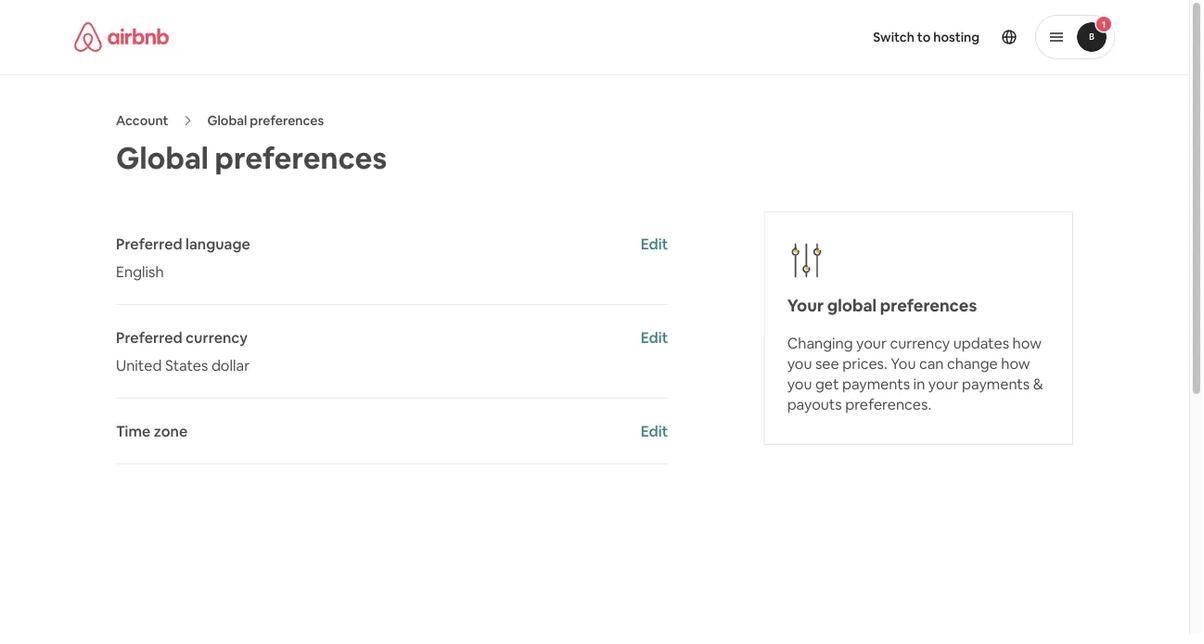 Task type: describe. For each thing, give the bounding box(es) containing it.
language
[[186, 234, 250, 253]]

0 vertical spatial global preferences
[[207, 112, 324, 129]]

preferences.
[[845, 395, 932, 414]]

see
[[815, 354, 839, 373]]

2 you from the top
[[787, 374, 812, 393]]

your
[[787, 295, 824, 317]]

&
[[1033, 374, 1043, 393]]

edit button for preferred currency united states dollar
[[641, 328, 668, 348]]

edit for preferred currency united states dollar
[[641, 328, 668, 347]]

1 payments from the left
[[842, 374, 910, 393]]

preferred currency united states dollar
[[116, 328, 250, 375]]

to
[[917, 29, 931, 45]]

0 vertical spatial global
[[207, 112, 247, 129]]

1 vertical spatial global preferences
[[116, 138, 387, 177]]

you
[[891, 354, 916, 373]]

change
[[947, 354, 998, 373]]

global
[[827, 295, 877, 317]]

currency inside preferred currency united states dollar
[[186, 328, 248, 347]]

can
[[919, 354, 944, 373]]

payouts
[[787, 395, 842, 414]]

dollar
[[211, 356, 250, 375]]

changing your currency updates how you see prices. you can change how you get payments in your payments & payouts preferences.
[[787, 334, 1043, 414]]

in
[[913, 374, 925, 393]]

2 payments from the left
[[962, 374, 1030, 393]]

prices.
[[843, 354, 888, 373]]

switch to hosting
[[873, 29, 980, 45]]

time
[[116, 422, 151, 441]]

1
[[1102, 18, 1106, 30]]

hosting
[[934, 29, 980, 45]]



Task type: locate. For each thing, give the bounding box(es) containing it.
account link
[[116, 112, 168, 129]]

switch
[[873, 29, 915, 45]]

global down account "link"
[[116, 138, 209, 177]]

edit
[[641, 234, 668, 253], [641, 328, 668, 347], [641, 422, 668, 441]]

your
[[856, 334, 887, 353], [929, 374, 959, 393]]

0 horizontal spatial payments
[[842, 374, 910, 393]]

edit for preferred language english
[[641, 234, 668, 253]]

2 vertical spatial preferences
[[880, 295, 977, 317]]

0 vertical spatial you
[[787, 354, 812, 373]]

preferred up united
[[116, 328, 183, 347]]

1 vertical spatial how
[[1001, 354, 1030, 373]]

you up payouts
[[787, 374, 812, 393]]

1 horizontal spatial your
[[929, 374, 959, 393]]

currency inside changing your currency updates how you see prices. you can change how you get payments in your payments & payouts preferences.
[[890, 334, 950, 353]]

1 vertical spatial preferences
[[215, 138, 387, 177]]

how down "updates"
[[1001, 354, 1030, 373]]

preferred up english
[[116, 234, 183, 253]]

account
[[116, 112, 168, 129]]

you
[[787, 354, 812, 373], [787, 374, 812, 393]]

edit button
[[641, 234, 668, 254], [641, 328, 668, 348], [641, 421, 668, 442]]

0 vertical spatial preferred
[[116, 234, 183, 253]]

3 edit button from the top
[[641, 421, 668, 442]]

0 vertical spatial your
[[856, 334, 887, 353]]

currency
[[186, 328, 248, 347], [890, 334, 950, 353]]

1 horizontal spatial currency
[[890, 334, 950, 353]]

0 vertical spatial edit
[[641, 234, 668, 253]]

preferred for english
[[116, 234, 183, 253]]

2 edit from the top
[[641, 328, 668, 347]]

english
[[116, 262, 164, 281]]

zone
[[154, 422, 188, 441]]

0 vertical spatial edit button
[[641, 234, 668, 254]]

0 vertical spatial preferences
[[250, 112, 324, 129]]

preferred inside preferred currency united states dollar
[[116, 328, 183, 347]]

2 vertical spatial edit button
[[641, 421, 668, 442]]

2 edit button from the top
[[641, 328, 668, 348]]

currency up can
[[890, 334, 950, 353]]

preferred for united
[[116, 328, 183, 347]]

preferred language english
[[116, 234, 250, 281]]

you left see
[[787, 354, 812, 373]]

global preferences
[[207, 112, 324, 129], [116, 138, 387, 177]]

2 vertical spatial edit
[[641, 422, 668, 441]]

states
[[165, 356, 208, 375]]

updates
[[954, 334, 1009, 353]]

3 edit from the top
[[641, 422, 668, 441]]

your up prices.
[[856, 334, 887, 353]]

global right account "link"
[[207, 112, 247, 129]]

2 preferred from the top
[[116, 328, 183, 347]]

1 edit from the top
[[641, 234, 668, 253]]

preferred
[[116, 234, 183, 253], [116, 328, 183, 347]]

1 preferred from the top
[[116, 234, 183, 253]]

0 vertical spatial how
[[1013, 334, 1042, 353]]

1 vertical spatial preferred
[[116, 328, 183, 347]]

1 vertical spatial your
[[929, 374, 959, 393]]

1 vertical spatial global
[[116, 138, 209, 177]]

1 you from the top
[[787, 354, 812, 373]]

0 horizontal spatial currency
[[186, 328, 248, 347]]

your global preferences
[[787, 295, 977, 317]]

edit button for preferred language english
[[641, 234, 668, 254]]

payments down change on the bottom right of page
[[962, 374, 1030, 393]]

changing
[[787, 334, 853, 353]]

1 vertical spatial edit
[[641, 328, 668, 347]]

your down can
[[929, 374, 959, 393]]

preferred inside preferred language english
[[116, 234, 183, 253]]

1 vertical spatial edit button
[[641, 328, 668, 348]]

global
[[207, 112, 247, 129], [116, 138, 209, 177]]

payments
[[842, 374, 910, 393], [962, 374, 1030, 393]]

switch to hosting link
[[862, 18, 991, 57]]

1 vertical spatial you
[[787, 374, 812, 393]]

0 horizontal spatial your
[[856, 334, 887, 353]]

how
[[1013, 334, 1042, 353], [1001, 354, 1030, 373]]

time zone
[[116, 422, 188, 441]]

get
[[815, 374, 839, 393]]

1 horizontal spatial payments
[[962, 374, 1030, 393]]

currency up dollar
[[186, 328, 248, 347]]

1 edit button from the top
[[641, 234, 668, 254]]

united
[[116, 356, 162, 375]]

1 button
[[1035, 15, 1115, 59]]

preferences
[[250, 112, 324, 129], [215, 138, 387, 177], [880, 295, 977, 317]]

how up &
[[1013, 334, 1042, 353]]

payments down prices.
[[842, 374, 910, 393]]

profile element
[[617, 0, 1115, 74]]



Task type: vqa. For each thing, say whether or not it's contained in the screenshot.
Switch to hosting link on the top right of page
yes



